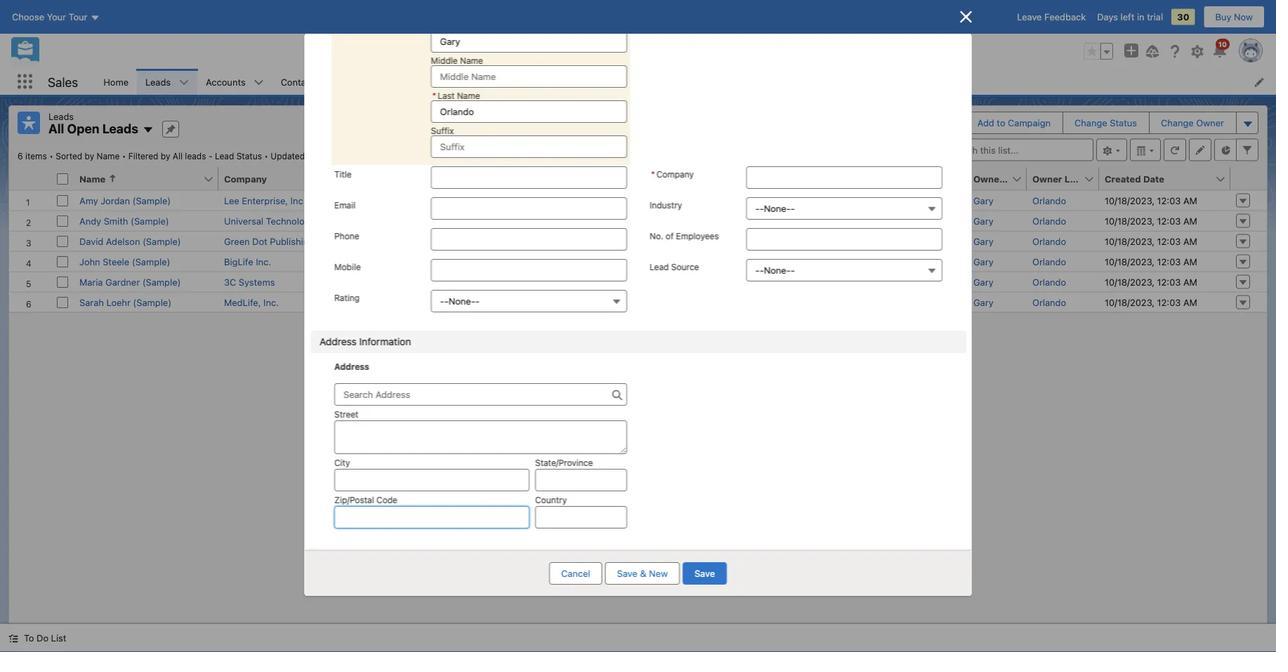 Task type: vqa. For each thing, say whether or not it's contained in the screenshot.
Quip
no



Task type: describe. For each thing, give the bounding box(es) containing it.
administrator
[[395, 297, 452, 308]]

massachusetts
[[539, 277, 603, 287]]

now
[[1234, 12, 1253, 22]]

orlando link for lee enterprise, inc
[[1033, 195, 1066, 206]]

5 orlando link from the top
[[1033, 277, 1066, 287]]

City text field
[[334, 469, 529, 492]]

rating
[[334, 293, 359, 303]]

change status
[[1075, 118, 1137, 128]]

none search field inside all open leads|leads|list view element
[[925, 139, 1094, 161]]

biglife
[[224, 256, 253, 267]]

andy smith (sample)
[[79, 216, 169, 226]]

action element
[[1231, 168, 1267, 191]]

Search All Open Leads list view. search field
[[925, 139, 1094, 161]]

email
[[334, 200, 355, 210]]

&
[[640, 569, 647, 579]]

green dot publishing link
[[224, 236, 314, 247]]

last for *
[[437, 91, 454, 100]]

name up "calendar" list item
[[460, 55, 483, 65]]

5 12:03 from the top
[[1157, 277, 1181, 287]]

last for owner
[[1065, 174, 1084, 184]]

2 orlando from the top
[[1033, 216, 1066, 226]]

rating --none--
[[334, 293, 479, 307]]

state/province element
[[533, 168, 644, 191]]

5 orlando from the top
[[1033, 277, 1066, 287]]

Mobile text field
[[431, 259, 627, 282]]

title
[[334, 169, 351, 179]]

forecasts
[[521, 77, 563, 87]]

owner last name element
[[1027, 168, 1113, 191]]

items
[[25, 151, 47, 161]]

senior vp
[[361, 256, 403, 267]]

5 am from the top
[[1184, 277, 1198, 287]]

maria
[[79, 277, 103, 287]]

save & new
[[617, 569, 668, 579]]

smith
[[104, 216, 128, 226]]

1 • from the left
[[49, 151, 53, 161]]

change for change owner
[[1161, 118, 1194, 128]]

lee enterprise, inc link
[[224, 195, 303, 206]]

green dot publishing
[[224, 236, 314, 247]]

publishing
[[270, 236, 314, 247]]

senior
[[361, 256, 388, 267]]

orlando link for green dot publishing
[[1033, 236, 1066, 247]]

phone element
[[636, 168, 770, 191]]

date
[[1144, 174, 1165, 184]]

leads inside "link"
[[145, 77, 171, 87]]

company element
[[218, 168, 364, 191]]

Title text field
[[431, 166, 627, 189]]

12:03 for lee enterprise, inc
[[1157, 195, 1181, 206]]

minutes
[[319, 151, 350, 161]]

cell down sorted
[[51, 168, 74, 191]]

filtered
[[128, 151, 158, 161]]

0 vertical spatial all
[[48, 121, 64, 136]]

zip/postal
[[334, 495, 374, 505]]

add to campaign button
[[966, 112, 1062, 133]]

dot
[[252, 236, 267, 247]]

(sample) for john steele (sample)
[[132, 256, 170, 267]]

buy now
[[1216, 12, 1253, 22]]

buy now button
[[1204, 6, 1265, 28]]

universal technologies link
[[224, 216, 322, 226]]

contacts link
[[272, 69, 328, 95]]

info@salesforce.com for maria gardner (sample)
[[767, 277, 856, 287]]

home link
[[95, 69, 137, 95]]

10/18/2023, 12:03 am for biglife inc.
[[1105, 256, 1198, 267]]

2 10/18/2023, from the top
[[1105, 216, 1155, 226]]

cancel
[[561, 569, 590, 579]]

created date
[[1105, 174, 1165, 184]]

change status button
[[1064, 112, 1149, 133]]

change for change status
[[1075, 118, 1108, 128]]

owner last name button
[[1027, 168, 1113, 190]]

No. of Employees text field
[[746, 228, 942, 251]]

zip/postal code
[[334, 495, 397, 505]]

biglife inc.
[[224, 256, 271, 267]]

text default image
[[8, 634, 18, 644]]

left
[[1121, 12, 1135, 22]]

inc. for medlife, inc.
[[263, 297, 279, 308]]

lead source --none--
[[649, 262, 795, 276]]

2 12:03 from the top
[[1157, 216, 1181, 226]]

cell down source
[[636, 292, 761, 312]]

green
[[224, 236, 250, 247]]

all open leads|leads|list view element
[[8, 105, 1268, 624]]

technology
[[451, 236, 500, 247]]

system administrator
[[361, 297, 452, 308]]

biglife inc. link
[[224, 256, 271, 267]]

jordan
[[101, 195, 130, 206]]

campaign
[[1008, 118, 1051, 128]]

inverse image
[[958, 8, 975, 25]]

add
[[978, 118, 995, 128]]

david adelson (sample)
[[79, 236, 181, 247]]

orlando for green dot publishing
[[1033, 236, 1066, 247]]

forecasts link
[[512, 69, 571, 95]]

(sample) for amy jordan (sample)
[[132, 195, 171, 206]]

name button
[[74, 168, 203, 190]]

Phone text field
[[431, 228, 627, 251]]

david
[[79, 236, 103, 247]]

action image
[[1231, 168, 1267, 190]]

lead for lead source --none--
[[649, 262, 669, 272]]

name element
[[74, 168, 227, 191]]

trial
[[1147, 12, 1163, 22]]

home
[[103, 77, 129, 87]]

sarah loehr (sample) link
[[79, 297, 171, 308]]

vp
[[391, 256, 403, 267]]

title element
[[355, 168, 542, 191]]

save button
[[683, 563, 727, 585]]

status for change status
[[1110, 118, 1137, 128]]

all open leads grid
[[9, 168, 1267, 313]]

none- for industry --none--
[[764, 203, 790, 214]]

company button
[[218, 168, 340, 190]]

10/18/2023, for lee enterprise, inc
[[1105, 195, 1155, 206]]

none- inside lead source --none--
[[764, 265, 790, 276]]

adelson
[[106, 236, 140, 247]]

leads link
[[137, 69, 179, 95]]

in
[[1137, 12, 1145, 22]]

orlando link for biglife inc.
[[1033, 256, 1066, 267]]

2 click to dial disabled image from the top
[[641, 236, 728, 247]]

feedback
[[1045, 12, 1086, 22]]

30
[[1177, 12, 1190, 22]]

email element
[[761, 168, 897, 191]]

to do list
[[24, 633, 66, 644]]

Last Name text field
[[431, 100, 627, 123]]

all open leads status
[[18, 151, 271, 161]]

10/18/2023, 12:03 am for lee enterprise, inc
[[1105, 195, 1198, 206]]

info@salesforce.com link for maria gardner (sample)
[[767, 277, 856, 287]]

owner inside all open leads grid
[[1033, 174, 1062, 184]]

gary link for lee enterprise, inc
[[974, 195, 994, 206]]

(sample) for maria gardner (sample)
[[142, 277, 181, 287]]

leads image
[[18, 112, 40, 134]]

universal technologies
[[224, 216, 322, 226]]

list containing home
[[95, 69, 1276, 95]]

Middle Name text field
[[431, 65, 627, 88]]

10/18/2023, for biglife inc.
[[1105, 256, 1155, 267]]

loehr
[[106, 297, 131, 308]]

new inside button
[[649, 569, 668, 579]]

sarah
[[79, 297, 104, 308]]

state/province
[[535, 458, 593, 468]]

2 gary from the top
[[974, 216, 994, 226]]

employees
[[676, 231, 719, 241]]

Lead Source button
[[746, 259, 942, 282]]

Search Address text field
[[334, 384, 627, 406]]

dashboards list item
[[571, 69, 657, 95]]

do
[[37, 633, 49, 644]]

list view controls image
[[1097, 139, 1127, 161]]

mobile
[[334, 262, 361, 272]]

leave feedback
[[1017, 12, 1086, 22]]

cell down working
[[889, 292, 968, 312]]

* for * company
[[651, 169, 655, 179]]

suffix
[[431, 126, 454, 136]]

(sample) for sarah loehr (sample)
[[133, 297, 171, 308]]

Zip/Postal Code text field
[[334, 506, 529, 529]]



Task type: locate. For each thing, give the bounding box(es) containing it.
leave feedback link
[[1017, 12, 1086, 22]]

2 vertical spatial status
[[918, 174, 948, 184]]

phone inside button
[[641, 174, 670, 184]]

0 horizontal spatial phone
[[334, 231, 359, 241]]

inc. down dot
[[256, 256, 271, 267]]

all open leads
[[48, 121, 138, 136]]

* up industry at the top right of the page
[[651, 169, 655, 179]]

company up lee
[[224, 174, 267, 184]]

am for biglife inc.
[[1184, 256, 1198, 267]]

created date element
[[1099, 168, 1239, 191]]

connecticut for new
[[539, 216, 591, 226]]

of
[[665, 231, 673, 241]]

all
[[48, 121, 64, 136], [173, 151, 183, 161]]

1 horizontal spatial company
[[656, 169, 694, 179]]

cell up lead source button
[[761, 231, 889, 251]]

by right filtered
[[161, 151, 170, 161]]

1 connecticut from the top
[[539, 216, 591, 226]]

1 gary link from the top
[[974, 195, 994, 206]]

andy
[[79, 216, 101, 226]]

information for director,
[[400, 236, 449, 247]]

Suffix text field
[[431, 136, 627, 158]]

change up created date "element"
[[1161, 118, 1194, 128]]

new for georgia
[[894, 195, 913, 206]]

3 orlando from the top
[[1033, 236, 1066, 247]]

leads right leads icon
[[48, 111, 74, 122]]

lead status element
[[889, 168, 976, 191]]

industry
[[649, 200, 682, 210]]

4 10/18/2023, 12:03 am from the top
[[1105, 256, 1198, 267]]

new for connecticut
[[894, 216, 913, 226]]

leads list item
[[137, 69, 197, 95]]

(sample) down maria gardner (sample) link at the left of page
[[133, 297, 171, 308]]

city
[[334, 458, 350, 468]]

3 click to dial disabled image from the top
[[641, 256, 728, 267]]

click to dial disabled image for connecticut
[[641, 256, 728, 267]]

6 gary link from the top
[[974, 297, 994, 308]]

click to dial disabled image down no. of employees
[[641, 256, 728, 267]]

2 horizontal spatial status
[[1110, 118, 1137, 128]]

1 change from the left
[[1075, 118, 1108, 128]]

1 horizontal spatial save
[[695, 569, 715, 579]]

1 vertical spatial all
[[173, 151, 183, 161]]

medlife, inc.
[[224, 297, 279, 308]]

1 10/18/2023, 12:03 am from the top
[[1105, 195, 1198, 206]]

address
[[319, 336, 356, 348], [334, 362, 369, 372]]

0 vertical spatial connecticut
[[539, 216, 591, 226]]

information inside all open leads grid
[[400, 236, 449, 247]]

2 vertical spatial click to dial disabled image
[[641, 256, 728, 267]]

10/18/2023, for medlife, inc.
[[1105, 297, 1155, 308]]

change inside change owner button
[[1161, 118, 1194, 128]]

last
[[437, 91, 454, 100], [1065, 174, 1084, 184]]

orlando for lee enterprise, inc
[[1033, 195, 1066, 206]]

2 vertical spatial lead
[[649, 262, 669, 272]]

3 • from the left
[[264, 151, 268, 161]]

all left open
[[48, 121, 64, 136]]

lee
[[224, 195, 239, 206]]

0 vertical spatial status
[[1110, 118, 1137, 128]]

universal
[[224, 216, 263, 226]]

2 horizontal spatial lead
[[894, 174, 916, 184]]

3c systems link
[[224, 277, 275, 287]]

1 vertical spatial owner
[[1033, 174, 1062, 184]]

gary for medlife, inc.
[[974, 297, 994, 308]]

2 connecticut from the top
[[539, 256, 591, 267]]

buy
[[1216, 12, 1232, 22]]

director, information technology
[[361, 236, 500, 247]]

save for save & new
[[617, 569, 638, 579]]

1 info@salesforce.com link from the top
[[767, 195, 856, 206]]

2 vertical spatial none-
[[448, 296, 475, 307]]

3 10/18/2023, from the top
[[1105, 236, 1155, 247]]

1 horizontal spatial owner
[[1197, 118, 1224, 128]]

None search field
[[925, 139, 1094, 161]]

2 • from the left
[[122, 151, 126, 161]]

status inside all open leads grid
[[918, 174, 948, 184]]

1 by from the left
[[85, 151, 94, 161]]

4 info@salesforce.com from the top
[[767, 277, 856, 287]]

maria gardner (sample)
[[79, 277, 181, 287]]

company
[[656, 169, 694, 179], [224, 174, 267, 184]]

Email text field
[[431, 197, 627, 220]]

days
[[1097, 12, 1118, 22]]

1 vertical spatial last
[[1065, 174, 1084, 184]]

leads up filtered
[[102, 121, 138, 136]]

open
[[67, 121, 99, 136]]

2 horizontal spatial leads
[[145, 77, 171, 87]]

0 vertical spatial none-
[[764, 203, 790, 214]]

gary for green dot publishing
[[974, 236, 994, 247]]

16
[[307, 151, 317, 161]]

by
[[85, 151, 94, 161], [161, 151, 170, 161]]

owner up created date "element"
[[1197, 118, 1224, 128]]

lead status button
[[889, 168, 953, 190]]

lead inside lead status button
[[894, 174, 916, 184]]

0 vertical spatial lead
[[215, 151, 234, 161]]

new up working
[[894, 216, 913, 226]]

all left leads
[[173, 151, 183, 161]]

* left calendar link
[[432, 91, 436, 100]]

4 info@salesforce.com link from the top
[[767, 277, 856, 287]]

2 am from the top
[[1184, 216, 1198, 226]]

item number image
[[9, 168, 51, 190]]

contacts list item
[[272, 69, 346, 95]]

address down rating
[[319, 336, 356, 348]]

middle name
[[431, 55, 483, 65]]

inc
[[291, 195, 303, 206]]

(sample) right gardner
[[142, 277, 181, 287]]

leads right home link at the top left
[[145, 77, 171, 87]]

0 horizontal spatial change
[[1075, 118, 1108, 128]]

status left owner first name element
[[918, 174, 948, 184]]

1 vertical spatial information
[[359, 336, 411, 348]]

address for address information
[[319, 336, 356, 348]]

am for green dot publishing
[[1184, 236, 1198, 247]]

12:03 for biglife inc.
[[1157, 256, 1181, 267]]

info@salesforce.com for andy smith (sample)
[[767, 216, 856, 226]]

leads
[[185, 151, 206, 161]]

created date button
[[1099, 168, 1215, 190]]

save right &
[[695, 569, 715, 579]]

calendar list item
[[439, 69, 512, 95]]

0 horizontal spatial by
[[85, 151, 94, 161]]

last down calendar
[[437, 91, 454, 100]]

list
[[95, 69, 1276, 95]]

change up list view controls icon
[[1075, 118, 1108, 128]]

none- inside 'industry --none--'
[[764, 203, 790, 214]]

3 am from the top
[[1184, 236, 1198, 247]]

owner down search all open leads list view. search box
[[1033, 174, 1062, 184]]

by right sorted
[[85, 151, 94, 161]]

-
[[209, 151, 213, 161], [755, 203, 759, 214], [759, 203, 764, 214], [790, 203, 795, 214], [755, 265, 759, 276], [759, 265, 764, 276], [790, 265, 795, 276], [440, 296, 444, 307], [444, 296, 448, 307], [475, 296, 479, 307]]

last inside button
[[1065, 174, 1084, 184]]

new for massachusetts
[[894, 277, 913, 287]]

6 10/18/2023, 12:03 am from the top
[[1105, 297, 1198, 308]]

10/18/2023,
[[1105, 195, 1155, 206], [1105, 216, 1155, 226], [1105, 236, 1155, 247], [1105, 256, 1155, 267], [1105, 277, 1155, 287], [1105, 297, 1155, 308]]

0 horizontal spatial *
[[432, 91, 436, 100]]

gary link for biglife inc.
[[974, 256, 994, 267]]

1 horizontal spatial *
[[651, 169, 655, 179]]

information down system
[[359, 336, 411, 348]]

5 10/18/2023, from the top
[[1105, 277, 1155, 287]]

None text field
[[746, 166, 942, 189]]

Rating button
[[431, 290, 627, 313]]

connecticut down georgia
[[539, 216, 591, 226]]

maria gardner (sample) link
[[79, 277, 181, 287]]

save for save
[[695, 569, 715, 579]]

(sample) down name element
[[132, 195, 171, 206]]

3 orlando link from the top
[[1033, 236, 1066, 247]]

1 horizontal spatial by
[[161, 151, 170, 161]]

select list display image
[[1130, 139, 1161, 161]]

accounts list item
[[197, 69, 272, 95]]

middle
[[431, 55, 457, 65]]

1 horizontal spatial change
[[1161, 118, 1194, 128]]

1 vertical spatial none-
[[764, 265, 790, 276]]

Street text field
[[334, 421, 627, 454]]

andy smith (sample) link
[[79, 216, 169, 226]]

1 vertical spatial address
[[334, 362, 369, 372]]

list
[[51, 633, 66, 644]]

item number element
[[9, 168, 51, 191]]

6 10/18/2023, from the top
[[1105, 297, 1155, 308]]

to do list button
[[0, 624, 75, 653]]

1 vertical spatial status
[[236, 151, 262, 161]]

sarah loehr (sample)
[[79, 297, 171, 308]]

4 gary link from the top
[[974, 256, 994, 267]]

orlando for biglife inc.
[[1033, 256, 1066, 267]]

status for lead status
[[918, 174, 948, 184]]

save left &
[[617, 569, 638, 579]]

4 orlando from the top
[[1033, 256, 1066, 267]]

* last name
[[432, 91, 480, 100]]

orlando for medlife, inc.
[[1033, 297, 1066, 308]]

1 save from the left
[[617, 569, 638, 579]]

inc. for biglife inc.
[[256, 256, 271, 267]]

code
[[376, 495, 397, 505]]

6 am from the top
[[1184, 297, 1198, 308]]

search...
[[503, 46, 541, 57]]

0 horizontal spatial all
[[48, 121, 64, 136]]

1 horizontal spatial all
[[173, 151, 183, 161]]

1 horizontal spatial leads
[[102, 121, 138, 136]]

leave
[[1017, 12, 1042, 22]]

save
[[617, 569, 638, 579], [695, 569, 715, 579]]

none- for rating --none--
[[448, 296, 475, 307]]

last left created
[[1065, 174, 1084, 184]]

name up the amy
[[79, 174, 106, 184]]

1 horizontal spatial •
[[122, 151, 126, 161]]

1 am from the top
[[1184, 195, 1198, 206]]

1 orlando from the top
[[1033, 195, 1066, 206]]

0 horizontal spatial owner
[[1033, 174, 1062, 184]]

10/18/2023, for green dot publishing
[[1105, 236, 1155, 247]]

information for address
[[359, 336, 411, 348]]

lead right leads
[[215, 151, 234, 161]]

owner first name element
[[968, 168, 1035, 191]]

click to dial disabled image
[[641, 195, 728, 206], [641, 236, 728, 247], [641, 256, 728, 267]]

director,
[[361, 236, 397, 247]]

3c systems
[[224, 277, 275, 287]]

1 click to dial disabled image from the top
[[641, 195, 728, 206]]

0 vertical spatial information
[[400, 236, 449, 247]]

1 horizontal spatial status
[[918, 174, 948, 184]]

4 orlando link from the top
[[1033, 256, 1066, 267]]

lead left source
[[649, 262, 669, 272]]

1 orlando link from the top
[[1033, 195, 1066, 206]]

0 vertical spatial *
[[432, 91, 436, 100]]

0 horizontal spatial last
[[437, 91, 454, 100]]

0 horizontal spatial save
[[617, 569, 638, 579]]

0 vertical spatial phone
[[641, 174, 670, 184]]

3 info@salesforce.com from the top
[[767, 256, 856, 267]]

12:03
[[1157, 195, 1181, 206], [1157, 216, 1181, 226], [1157, 236, 1181, 247], [1157, 256, 1181, 267], [1157, 277, 1181, 287], [1157, 297, 1181, 308]]

status up company button at the left
[[236, 151, 262, 161]]

click to dial disabled image for georgia
[[641, 195, 728, 206]]

search... button
[[476, 40, 757, 63]]

amy jordan (sample) link
[[79, 195, 171, 206]]

10/18/2023, 12:03 am for green dot publishing
[[1105, 236, 1198, 247]]

1 horizontal spatial phone
[[641, 174, 670, 184]]

new right &
[[649, 569, 668, 579]]

click to dial disabled image up source
[[641, 236, 728, 247]]

- inside all open leads|leads|list view element
[[209, 151, 213, 161]]

am for lee enterprise, inc
[[1184, 195, 1198, 206]]

owner
[[1197, 118, 1224, 128], [1033, 174, 1062, 184]]

5 gary from the top
[[974, 277, 994, 287]]

info@salesforce.com
[[767, 195, 856, 206], [767, 216, 856, 226], [767, 256, 856, 267], [767, 277, 856, 287]]

cancel button
[[549, 563, 602, 585]]

2 horizontal spatial •
[[264, 151, 268, 161]]

company up industry at the top right of the page
[[656, 169, 694, 179]]

cell
[[51, 168, 74, 191], [761, 231, 889, 251], [636, 292, 761, 312], [761, 292, 889, 312], [889, 292, 968, 312]]

sorted
[[56, 151, 82, 161]]

address for address
[[334, 362, 369, 372]]

dashboards link
[[571, 69, 639, 95]]

2 change from the left
[[1161, 118, 1194, 128]]

working
[[894, 256, 929, 267]]

inc. down systems
[[263, 297, 279, 308]]

address information
[[319, 336, 411, 348]]

0 vertical spatial address
[[319, 336, 356, 348]]

6 gary from the top
[[974, 297, 994, 308]]

1 vertical spatial lead
[[894, 174, 916, 184]]

none- inside rating --none--
[[448, 296, 475, 307]]

5 gary link from the top
[[974, 277, 994, 287]]

info@salesforce.com link for amy jordan (sample)
[[767, 195, 856, 206]]

3 info@salesforce.com link from the top
[[767, 256, 856, 267]]

group
[[1084, 43, 1113, 60]]

street
[[334, 410, 358, 419]]

gary link for medlife, inc.
[[974, 297, 994, 308]]

info@salesforce.com for john steele (sample)
[[767, 256, 856, 267]]

new down working
[[894, 277, 913, 287]]

1 vertical spatial connecticut
[[539, 256, 591, 267]]

john
[[79, 256, 100, 267]]

information
[[400, 236, 449, 247], [359, 336, 411, 348]]

State/Province text field
[[535, 469, 627, 492]]

Country text field
[[535, 506, 627, 529]]

First Name text field
[[431, 30, 627, 53]]

2 10/18/2023, 12:03 am from the top
[[1105, 216, 1198, 226]]

no.
[[649, 231, 663, 241]]

0 vertical spatial inc.
[[256, 256, 271, 267]]

(sample) for andy smith (sample)
[[131, 216, 169, 226]]

lead status
[[894, 174, 948, 184]]

david adelson (sample) link
[[79, 236, 181, 247]]

0 vertical spatial click to dial disabled image
[[641, 195, 728, 206]]

12:03 for green dot publishing
[[1157, 236, 1181, 247]]

• left filtered
[[122, 151, 126, 161]]

updated
[[271, 151, 305, 161]]

0 horizontal spatial lead
[[215, 151, 234, 161]]

am for medlife, inc.
[[1184, 297, 1198, 308]]

4 10/18/2023, from the top
[[1105, 256, 1155, 267]]

1 horizontal spatial last
[[1065, 174, 1084, 184]]

lead for lead status
[[894, 174, 916, 184]]

Industry button
[[746, 197, 942, 220]]

phone up mobile
[[334, 231, 359, 241]]

accounts
[[206, 77, 246, 87]]

10/18/2023, 12:03 am for medlife, inc.
[[1105, 297, 1198, 308]]

0 horizontal spatial status
[[236, 151, 262, 161]]

0 horizontal spatial •
[[49, 151, 53, 161]]

info@salesforce.com link for john steele (sample)
[[767, 256, 856, 267]]

lead inside lead source --none--
[[649, 262, 669, 272]]

5 10/18/2023, 12:03 am from the top
[[1105, 277, 1198, 287]]

1 vertical spatial inc.
[[263, 297, 279, 308]]

connecticut up massachusetts
[[539, 256, 591, 267]]

3 gary link from the top
[[974, 236, 994, 247]]

(sample) for david adelson (sample)
[[143, 236, 181, 247]]

address down address information
[[334, 362, 369, 372]]

connecticut
[[539, 216, 591, 226], [539, 256, 591, 267]]

0 vertical spatial owner
[[1197, 118, 1224, 128]]

3 10/18/2023, 12:03 am from the top
[[1105, 236, 1198, 247]]

gary link for green dot publishing
[[974, 236, 994, 247]]

lead up industry, --none-- button
[[894, 174, 916, 184]]

* for * last name
[[432, 91, 436, 100]]

(sample) up david adelson (sample)
[[131, 216, 169, 226]]

gary for biglife inc.
[[974, 256, 994, 267]]

* company
[[651, 169, 694, 179]]

1 vertical spatial phone
[[334, 231, 359, 241]]

0 vertical spatial last
[[437, 91, 454, 100]]

name down list view controls icon
[[1087, 174, 1113, 184]]

1 12:03 from the top
[[1157, 195, 1181, 206]]

information up vp
[[400, 236, 449, 247]]

change inside change status button
[[1075, 118, 1108, 128]]

country
[[535, 495, 567, 505]]

2 save from the left
[[695, 569, 715, 579]]

company inside button
[[224, 174, 267, 184]]

4 12:03 from the top
[[1157, 256, 1181, 267]]

4 gary from the top
[[974, 256, 994, 267]]

• right items
[[49, 151, 53, 161]]

name down calendar
[[457, 91, 480, 100]]

industry --none--
[[649, 200, 795, 214]]

days left in trial
[[1097, 12, 1163, 22]]

2 gary link from the top
[[974, 216, 994, 226]]

orlando link for medlife, inc.
[[1033, 297, 1066, 308]]

1 vertical spatial *
[[651, 169, 655, 179]]

add to campaign
[[978, 118, 1051, 128]]

leads
[[145, 77, 171, 87], [48, 111, 74, 122], [102, 121, 138, 136]]

12:03 for medlife, inc.
[[1157, 297, 1181, 308]]

sales
[[48, 74, 78, 89]]

phone up industry at the top right of the page
[[641, 174, 670, 184]]

info@salesforce.com for amy jordan (sample)
[[767, 195, 856, 206]]

(sample) right adelson
[[143, 236, 181, 247]]

• left updated
[[264, 151, 268, 161]]

6 orlando from the top
[[1033, 297, 1066, 308]]

0 horizontal spatial leads
[[48, 111, 74, 122]]

2 info@salesforce.com from the top
[[767, 216, 856, 226]]

4 am from the top
[[1184, 256, 1198, 267]]

1 vertical spatial click to dial disabled image
[[641, 236, 728, 247]]

john steele (sample)
[[79, 256, 170, 267]]

info@salesforce.com link for andy smith (sample)
[[767, 216, 856, 226]]

status up list view controls icon
[[1110, 118, 1137, 128]]

gary for lee enterprise, inc
[[974, 195, 994, 206]]

georgia
[[539, 195, 572, 206]]

new down lead status button
[[894, 195, 913, 206]]

new
[[894, 195, 913, 206], [894, 216, 913, 226], [894, 277, 913, 287], [649, 569, 668, 579]]

connecticut for working
[[539, 256, 591, 267]]

systems
[[239, 277, 275, 287]]

3 12:03 from the top
[[1157, 236, 1181, 247]]

0 horizontal spatial company
[[224, 174, 267, 184]]

1 gary from the top
[[974, 195, 994, 206]]

6 orlando link from the top
[[1033, 297, 1066, 308]]

(sample) down david adelson (sample)
[[132, 256, 170, 267]]

3 gary from the top
[[974, 236, 994, 247]]

2 orlando link from the top
[[1033, 216, 1066, 226]]

enterprise,
[[242, 195, 288, 206]]

amy
[[79, 195, 98, 206]]

6 12:03 from the top
[[1157, 297, 1181, 308]]

owner last name
[[1033, 174, 1113, 184]]

click to dial disabled image down phone button
[[641, 195, 728, 206]]

name down all open leads
[[97, 151, 120, 161]]

2 info@salesforce.com link from the top
[[767, 216, 856, 226]]

1 horizontal spatial lead
[[649, 262, 669, 272]]

1 10/18/2023, from the top
[[1105, 195, 1155, 206]]

gardner
[[105, 277, 140, 287]]

cell down lead source button
[[761, 292, 889, 312]]

2 by from the left
[[161, 151, 170, 161]]

1 info@salesforce.com from the top
[[767, 195, 856, 206]]



